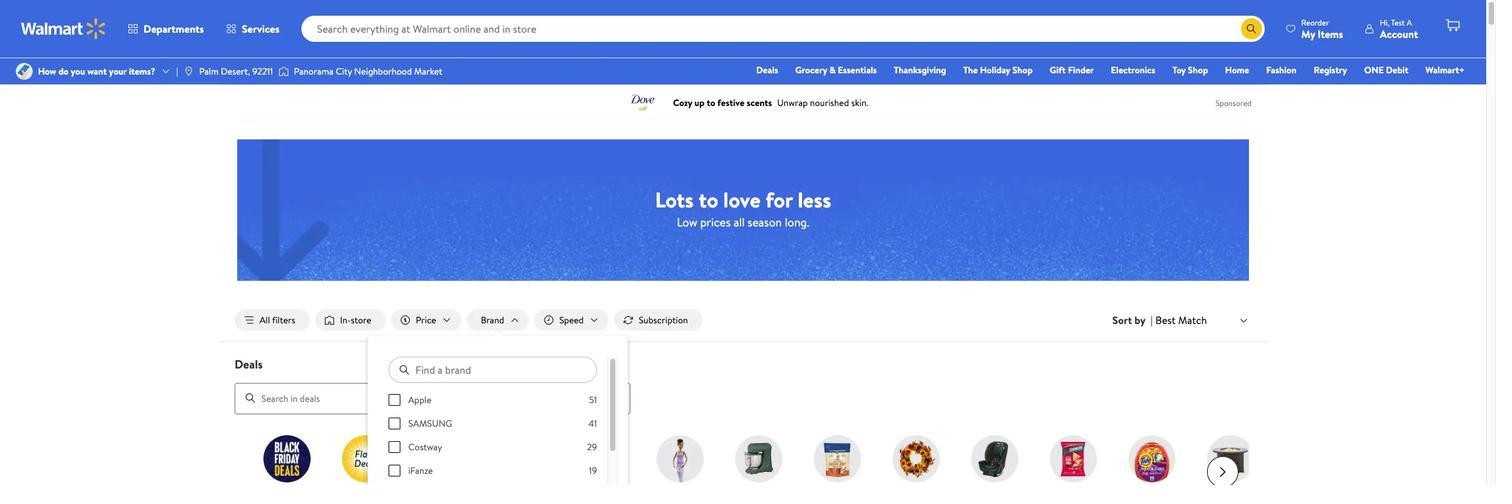 Task type: locate. For each thing, give the bounding box(es) containing it.
&
[[830, 64, 836, 77]]

one debit
[[1365, 64, 1409, 77]]

ifanze
[[408, 465, 433, 478]]

next slide for chipmodulewithimages list image
[[1207, 457, 1239, 486]]

seasonal decor image
[[893, 436, 940, 483]]

 image left how
[[16, 63, 33, 80]]

lots
[[655, 185, 694, 214]]

items?
[[129, 65, 155, 78]]

sort by |
[[1113, 313, 1153, 328]]

hi, test a account
[[1380, 17, 1419, 41]]

account
[[1380, 27, 1419, 41]]

city
[[336, 65, 352, 78]]

want
[[87, 65, 107, 78]]

| inside "sort and filter section" element
[[1151, 313, 1153, 328]]

do
[[58, 65, 69, 78]]

black friday deals image
[[264, 436, 311, 483]]

gift finder link
[[1044, 63, 1100, 77]]

kitchen and dining image
[[735, 436, 783, 483]]

in-store button
[[315, 310, 386, 331]]

panorama city neighborhood market
[[294, 65, 443, 78]]

sort and filter section element
[[219, 300, 1268, 342]]

 image for how
[[16, 63, 33, 80]]

| left palm
[[176, 65, 178, 78]]

shop right holiday
[[1013, 64, 1033, 77]]

thanksgiving
[[894, 64, 947, 77]]

 image for palm
[[183, 66, 194, 77]]

in-store
[[340, 314, 371, 327]]

electronics link
[[1105, 63, 1162, 77]]

group
[[389, 394, 597, 486]]

1 horizontal spatial deals
[[757, 64, 778, 77]]

all
[[734, 214, 745, 230]]

best match button
[[1153, 312, 1252, 329]]

neighborhood
[[354, 65, 412, 78]]

test
[[1392, 17, 1405, 28]]

walmart+ link
[[1420, 63, 1471, 77]]

deals up search image
[[235, 357, 263, 373]]

in-
[[340, 314, 351, 327]]

baby image
[[971, 436, 1019, 483]]

food & beverages image
[[1050, 436, 1097, 483]]

deals inside search box
[[235, 357, 263, 373]]

reorder
[[1302, 17, 1330, 28]]

you
[[71, 65, 85, 78]]

| right by
[[1151, 313, 1153, 328]]

 image
[[278, 65, 289, 78]]

the holiday shop link
[[958, 63, 1039, 77]]

Deals search field
[[219, 357, 1268, 415]]

sponsored
[[1216, 97, 1252, 108]]

palm desert, 92211
[[199, 65, 273, 78]]

toy shop
[[1173, 64, 1208, 77]]

search image
[[245, 393, 256, 404]]

0 horizontal spatial deals
[[235, 357, 263, 373]]

0 horizontal spatial |
[[176, 65, 178, 78]]

cart contains 0 items total amount $0.00 image
[[1445, 18, 1461, 33]]

 image
[[16, 63, 33, 80], [183, 66, 194, 77]]

long.
[[785, 214, 810, 230]]

1 vertical spatial deals
[[235, 357, 263, 373]]

the
[[964, 64, 978, 77]]

home link
[[1220, 63, 1256, 77]]

toys image
[[657, 436, 704, 483]]

sort
[[1113, 313, 1132, 328]]

None checkbox
[[389, 395, 401, 406], [389, 418, 401, 430], [389, 465, 401, 477], [389, 395, 401, 406], [389, 418, 401, 430], [389, 465, 401, 477]]

deals left grocery
[[757, 64, 778, 77]]

one debit link
[[1359, 63, 1415, 77]]

walmart+
[[1426, 64, 1465, 77]]

1 horizontal spatial shop
[[1188, 64, 1208, 77]]

None checkbox
[[389, 442, 401, 454]]

search icon image
[[1247, 24, 1257, 34]]

one
[[1365, 64, 1384, 77]]

less
[[798, 185, 831, 214]]

1 vertical spatial |
[[1151, 313, 1153, 328]]

patio & garden image
[[1207, 436, 1255, 483]]

 image left palm
[[183, 66, 194, 77]]

1 shop from the left
[[1013, 64, 1033, 77]]

|
[[176, 65, 178, 78], [1151, 313, 1153, 328]]

shop right toy
[[1188, 64, 1208, 77]]

1 horizontal spatial |
[[1151, 313, 1153, 328]]

essentials
[[838, 64, 877, 77]]

grocery
[[795, 64, 827, 77]]

1 horizontal spatial  image
[[183, 66, 194, 77]]

deals
[[757, 64, 778, 77], [235, 357, 263, 373]]

samsung
[[408, 418, 452, 431]]

the holiday shop
[[964, 64, 1033, 77]]

stock-up essentials image
[[1129, 436, 1176, 483]]

debit
[[1386, 64, 1409, 77]]

season
[[748, 214, 782, 230]]

0 horizontal spatial  image
[[16, 63, 33, 80]]

costway
[[408, 441, 442, 454]]

prices
[[700, 214, 731, 230]]

items
[[1318, 27, 1344, 41]]

41
[[589, 418, 597, 431]]

0 vertical spatial deals
[[757, 64, 778, 77]]

Search search field
[[301, 16, 1265, 42]]

toy
[[1173, 64, 1186, 77]]

Search in deals search field
[[235, 383, 631, 415]]

29
[[587, 441, 597, 454]]

0 vertical spatial |
[[176, 65, 178, 78]]

0 horizontal spatial shop
[[1013, 64, 1033, 77]]

fashion link
[[1261, 63, 1303, 77]]



Task type: vqa. For each thing, say whether or not it's contained in the screenshot.
Walmart image
yes



Task type: describe. For each thing, give the bounding box(es) containing it.
departments button
[[117, 13, 215, 45]]

hi,
[[1380, 17, 1390, 28]]

19
[[589, 465, 597, 478]]

my
[[1302, 27, 1316, 41]]

thanksgiving link
[[888, 63, 952, 77]]

holiday
[[980, 64, 1011, 77]]

subscription button
[[614, 310, 703, 331]]

palm
[[199, 65, 219, 78]]

subscription
[[639, 314, 688, 327]]

store
[[351, 314, 371, 327]]

by
[[1135, 313, 1146, 328]]

gift finder
[[1050, 64, 1094, 77]]

how do you want your items?
[[38, 65, 155, 78]]

brand button
[[467, 310, 529, 331]]

services button
[[215, 13, 291, 45]]

Find a brand search field
[[389, 357, 597, 384]]

finder
[[1068, 64, 1094, 77]]

gift
[[1050, 64, 1066, 77]]

all filters
[[260, 314, 295, 327]]

registry
[[1314, 64, 1348, 77]]

92211
[[252, 65, 273, 78]]

how
[[38, 65, 56, 78]]

to
[[699, 185, 719, 214]]

registry link
[[1308, 63, 1353, 77]]

speed
[[559, 314, 584, 327]]

best
[[1156, 313, 1176, 328]]

services
[[242, 22, 280, 36]]

lots to love for less. low prices all season long. image
[[237, 139, 1249, 281]]

2 shop from the left
[[1188, 64, 1208, 77]]

low
[[677, 214, 698, 230]]

deals link
[[751, 63, 784, 77]]

all
[[260, 314, 270, 327]]

desert,
[[221, 65, 250, 78]]

price
[[416, 314, 436, 327]]

grocery & essentials link
[[790, 63, 883, 77]]

pets image
[[814, 436, 861, 483]]

Walmart Site-Wide search field
[[301, 16, 1265, 42]]

none checkbox inside group
[[389, 442, 401, 454]]

your
[[109, 65, 127, 78]]

flash deals image
[[342, 436, 389, 483]]

for
[[766, 185, 793, 214]]

match
[[1179, 313, 1207, 328]]

apple
[[408, 394, 432, 407]]

home image
[[421, 436, 468, 483]]

reorder my items
[[1302, 17, 1344, 41]]

love
[[724, 185, 761, 214]]

toy shop link
[[1167, 63, 1214, 77]]

departments
[[144, 22, 204, 36]]

tech image
[[578, 436, 625, 483]]

group containing apple
[[389, 394, 597, 486]]

grocery & essentials
[[795, 64, 877, 77]]

best match
[[1156, 313, 1207, 328]]

all filters button
[[235, 310, 310, 331]]

price button
[[391, 310, 461, 331]]

lots to love for less low prices all season long.
[[655, 185, 831, 230]]

brand
[[481, 314, 504, 327]]

market
[[414, 65, 443, 78]]

walmart image
[[21, 18, 106, 39]]

home
[[1226, 64, 1250, 77]]

fashion
[[1267, 64, 1297, 77]]

speed button
[[534, 310, 609, 331]]

panorama
[[294, 65, 334, 78]]

filters
[[272, 314, 295, 327]]

51
[[589, 394, 597, 407]]

a
[[1407, 17, 1412, 28]]

electronics
[[1111, 64, 1156, 77]]



